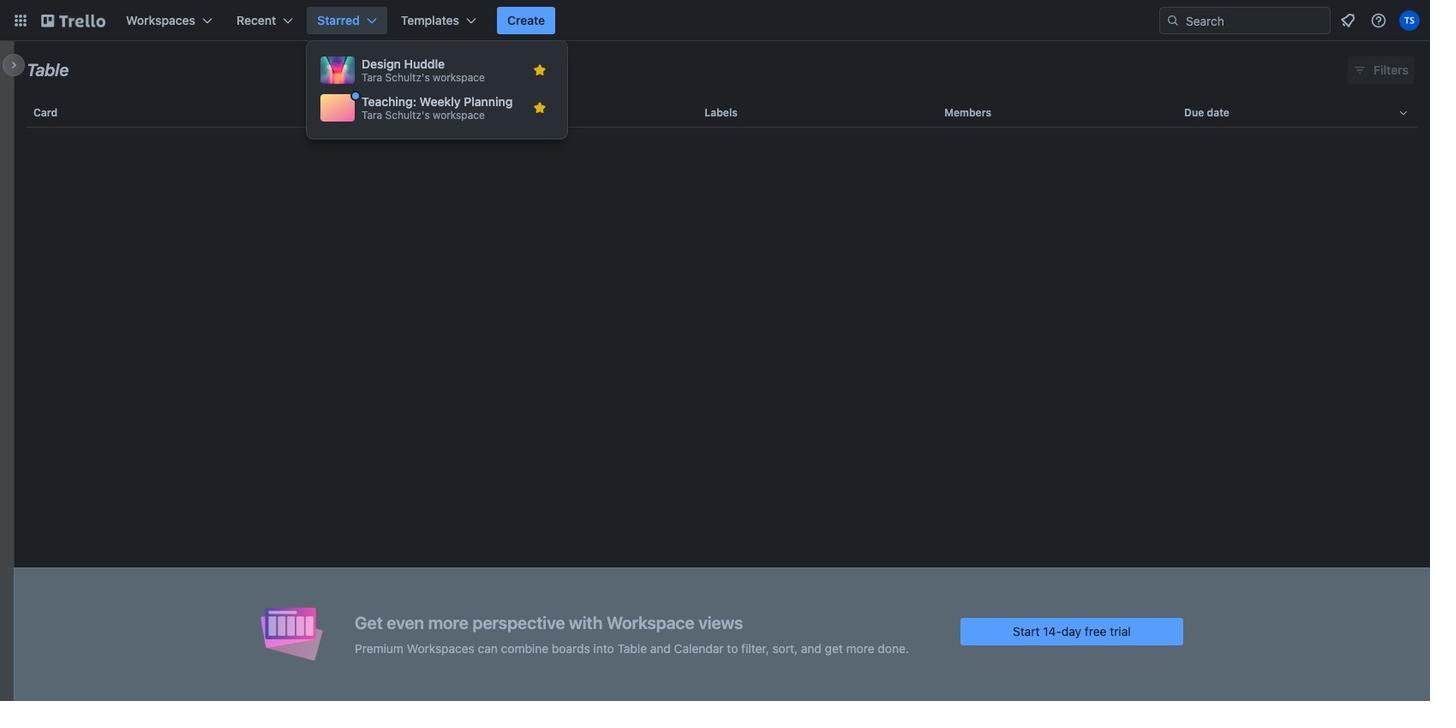 Task type: vqa. For each thing, say whether or not it's contained in the screenshot.
or within the Business Model Canvas by Oshane Bailey @ Jamaican Developers Group Develop new or document existing business models.
no



Task type: describe. For each thing, give the bounding box(es) containing it.
templates button
[[391, 7, 487, 34]]

row containing card
[[27, 93, 1418, 134]]

views
[[699, 613, 743, 633]]

members button
[[938, 93, 1178, 134]]

workspaces inside get even more perspective with workspace views premium workspaces can combine boards into table and calendar to filter, sort, and get more done.
[[407, 642, 475, 656]]

workspaces inside workspaces dropdown button
[[126, 13, 195, 27]]

get
[[825, 642, 843, 656]]

recent button
[[226, 7, 304, 34]]

to
[[727, 642, 738, 656]]

Table text field
[[27, 54, 69, 87]]

teaching: weekly planning tara schultz's workspace
[[362, 94, 513, 122]]

date
[[1207, 106, 1230, 119]]

tara inside 'teaching: weekly planning tara schultz's workspace'
[[362, 109, 382, 122]]

even
[[387, 613, 424, 633]]

start
[[1013, 624, 1040, 639]]

filters button
[[1348, 57, 1414, 84]]

huddle
[[404, 57, 445, 71]]

labels
[[705, 106, 738, 119]]

teaching:
[[362, 94, 417, 109]]

0 horizontal spatial table
[[27, 60, 69, 80]]

list button
[[458, 93, 698, 134]]

1 horizontal spatial more
[[846, 642, 875, 656]]

boards
[[552, 642, 590, 656]]

trial
[[1110, 624, 1131, 639]]

14-
[[1043, 624, 1062, 639]]

day
[[1062, 624, 1082, 639]]

back to home image
[[41, 7, 105, 34]]

recent
[[237, 13, 276, 27]]

filter,
[[741, 642, 769, 656]]

workspace inside design huddle tara schultz's workspace
[[433, 71, 485, 84]]

perspective
[[473, 613, 565, 633]]

starred
[[317, 13, 360, 27]]

create button
[[497, 7, 556, 34]]

due date button
[[1178, 93, 1418, 134]]

into
[[593, 642, 614, 656]]

schultz's inside 'teaching: weekly planning tara schultz's workspace'
[[385, 109, 430, 122]]

sort,
[[773, 642, 798, 656]]

free
[[1085, 624, 1107, 639]]

schultz's inside design huddle tara schultz's workspace
[[385, 71, 430, 84]]

table inside get even more perspective with workspace views premium workspaces can combine boards into table and calendar to filter, sort, and get more done.
[[618, 642, 647, 656]]

calendar
[[674, 642, 724, 656]]

2 and from the left
[[801, 642, 822, 656]]

start 14-day free trial
[[1013, 624, 1131, 639]]



Task type: locate. For each thing, give the bounding box(es) containing it.
starred icon image down create button on the top left of page
[[533, 63, 547, 77]]

list
[[465, 106, 483, 119]]

0 horizontal spatial and
[[650, 642, 671, 656]]

open information menu image
[[1370, 12, 1388, 29]]

design
[[362, 57, 401, 71]]

and
[[650, 642, 671, 656], [801, 642, 822, 656]]

2 schultz's from the top
[[385, 109, 430, 122]]

more right even
[[428, 613, 469, 633]]

workspaces
[[126, 13, 195, 27], [407, 642, 475, 656]]

1 and from the left
[[650, 642, 671, 656]]

done.
[[878, 642, 909, 656]]

due date
[[1185, 106, 1230, 119]]

0 vertical spatial starred icon image
[[533, 63, 547, 77]]

1 workspace from the top
[[433, 71, 485, 84]]

starred icon image for teaching: weekly planning
[[533, 101, 547, 115]]

workspace up weekly on the top left
[[433, 71, 485, 84]]

tara schultz (taraschultz7) image
[[1400, 10, 1420, 31]]

templates
[[401, 13, 459, 27]]

and down workspace
[[650, 642, 671, 656]]

card button
[[27, 93, 458, 134]]

1 schultz's from the top
[[385, 71, 430, 84]]

1 vertical spatial more
[[846, 642, 875, 656]]

0 horizontal spatial workspaces
[[126, 13, 195, 27]]

primary element
[[0, 0, 1430, 41]]

can
[[478, 642, 498, 656]]

0 vertical spatial workspace
[[433, 71, 485, 84]]

1 horizontal spatial table
[[618, 642, 647, 656]]

with
[[569, 613, 603, 633]]

members
[[945, 106, 992, 119]]

schultz's down design huddle tara schultz's workspace
[[385, 109, 430, 122]]

more
[[428, 613, 469, 633], [846, 642, 875, 656]]

starred icon image
[[533, 63, 547, 77], [533, 101, 547, 115]]

1 tara from the top
[[362, 71, 382, 84]]

workspaces button
[[116, 7, 223, 34]]

2 tara from the top
[[362, 109, 382, 122]]

1 vertical spatial table
[[618, 642, 647, 656]]

schultz's up the teaching:
[[385, 71, 430, 84]]

premium
[[355, 642, 404, 656]]

1 horizontal spatial workspaces
[[407, 642, 475, 656]]

starred button
[[307, 7, 387, 34]]

starred icon image for design huddle
[[533, 63, 547, 77]]

workspace inside 'teaching: weekly planning tara schultz's workspace'
[[433, 109, 485, 122]]

labels button
[[698, 93, 938, 134]]

tara
[[362, 71, 382, 84], [362, 109, 382, 122]]

starred icon image right planning
[[533, 101, 547, 115]]

filters
[[1374, 63, 1409, 77]]

0 horizontal spatial more
[[428, 613, 469, 633]]

0 vertical spatial tara
[[362, 71, 382, 84]]

tara down the "design"
[[362, 109, 382, 122]]

and left get
[[801, 642, 822, 656]]

1 vertical spatial schultz's
[[385, 109, 430, 122]]

due
[[1185, 106, 1205, 119]]

schultz's
[[385, 71, 430, 84], [385, 109, 430, 122]]

1 horizontal spatial and
[[801, 642, 822, 656]]

get
[[355, 613, 383, 633]]

0 notifications image
[[1338, 10, 1358, 31]]

1 vertical spatial workspaces
[[407, 642, 475, 656]]

1 vertical spatial workspace
[[433, 109, 485, 122]]

table containing card
[[14, 93, 1430, 702]]

workspace
[[433, 71, 485, 84], [433, 109, 485, 122]]

2 workspace from the top
[[433, 109, 485, 122]]

0 vertical spatial table
[[27, 60, 69, 80]]

combine
[[501, 642, 549, 656]]

weekly
[[420, 94, 461, 109]]

planning
[[464, 94, 513, 109]]

table up card
[[27, 60, 69, 80]]

workspace
[[607, 613, 695, 633]]

table
[[14, 93, 1430, 702]]

table
[[27, 60, 69, 80], [618, 642, 647, 656]]

tara inside design huddle tara schultz's workspace
[[362, 71, 382, 84]]

start 14-day free trial link
[[961, 618, 1183, 646]]

more right get
[[846, 642, 875, 656]]

table right "into"
[[618, 642, 647, 656]]

card
[[33, 106, 58, 119]]

1 vertical spatial tara
[[362, 109, 382, 122]]

0 vertical spatial workspaces
[[126, 13, 195, 27]]

Search field
[[1180, 8, 1330, 33]]

search image
[[1166, 14, 1180, 27]]

design huddle tara schultz's workspace
[[362, 57, 485, 84]]

1 starred icon image from the top
[[533, 63, 547, 77]]

create
[[507, 13, 545, 27]]

0 vertical spatial more
[[428, 613, 469, 633]]

tara up the teaching:
[[362, 71, 382, 84]]

2 starred icon image from the top
[[533, 101, 547, 115]]

1 vertical spatial starred icon image
[[533, 101, 547, 115]]

get even more perspective with workspace views premium workspaces can combine boards into table and calendar to filter, sort, and get more done.
[[355, 613, 909, 656]]

workspace down design huddle tara schultz's workspace
[[433, 109, 485, 122]]

0 vertical spatial schultz's
[[385, 71, 430, 84]]

row
[[27, 93, 1418, 134]]



